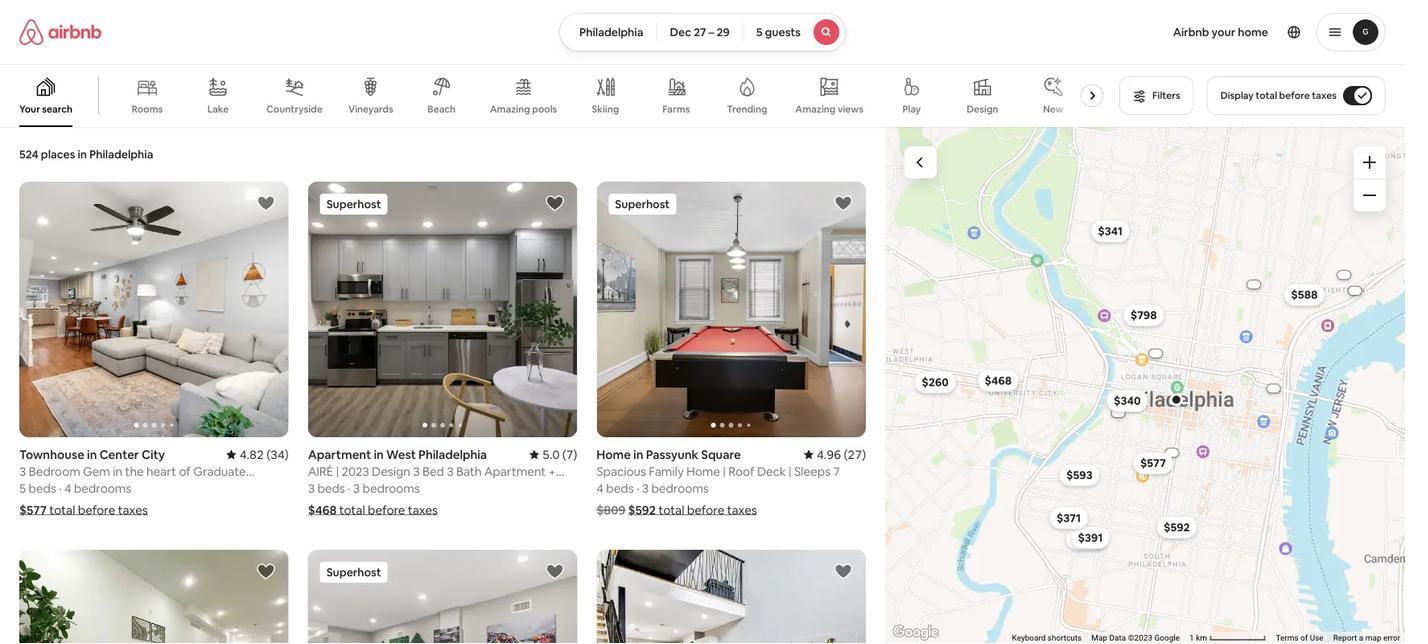 Task type: locate. For each thing, give the bounding box(es) containing it.
1 | from the left
[[723, 464, 726, 480]]

use
[[1310, 634, 1324, 644]]

4 down the townhouse on the bottom left of page
[[64, 481, 71, 497]]

new
[[1043, 103, 1064, 116]]

3 beds from the left
[[606, 481, 634, 497]]

0 horizontal spatial $592
[[628, 503, 656, 518]]

$577
[[1141, 457, 1166, 471], [19, 503, 47, 518]]

before down apartment in west philadelphia
[[368, 503, 405, 518]]

(27)
[[844, 447, 866, 463]]

| right deck
[[789, 464, 792, 480]]

none search field containing philadelphia
[[560, 13, 846, 52]]

5.0
[[543, 447, 560, 463]]

add to wishlist: home in grays ferry image
[[545, 563, 565, 582]]

0 horizontal spatial home
[[597, 447, 631, 463]]

report a map error
[[1334, 634, 1401, 644]]

0 horizontal spatial $468
[[308, 503, 337, 518]]

|
[[723, 464, 726, 480], [789, 464, 792, 480]]

$468
[[985, 374, 1012, 388], [308, 503, 337, 518]]

$340 button
[[1107, 390, 1148, 413]]

your
[[1212, 25, 1236, 39]]

home down 'square'
[[687, 464, 720, 480]]

5 inside 5 beds · 4 bedrooms $577 total before taxes
[[19, 481, 26, 497]]

1 vertical spatial philadelphia
[[89, 147, 153, 162]]

$468 button
[[978, 370, 1019, 392]]

skiing
[[592, 103, 619, 116]]

1 horizontal spatial bedrooms
[[363, 481, 420, 497]]

your
[[19, 103, 40, 116]]

4
[[64, 481, 71, 497], [597, 481, 604, 497]]

1 horizontal spatial 5
[[756, 25, 763, 39]]

keyboard shortcuts button
[[1012, 633, 1082, 644]]

$592 button
[[1157, 517, 1197, 539]]

in for townhouse
[[87, 447, 97, 463]]

data
[[1110, 634, 1126, 644]]

2 horizontal spatial beds
[[606, 481, 634, 497]]

1 horizontal spatial home
[[687, 464, 720, 480]]

· down spacious
[[637, 481, 639, 497]]

1 horizontal spatial 4
[[597, 481, 604, 497]]

5 for 5 guests
[[756, 25, 763, 39]]

5 guests button
[[743, 13, 846, 52]]

philadelphia left dec
[[580, 25, 644, 39]]

$391 button
[[1071, 527, 1111, 550]]

bedrooms inside 3 beds · 3 bedrooms $468 total before taxes
[[363, 481, 420, 497]]

1 horizontal spatial $468
[[985, 374, 1012, 388]]

total down family
[[659, 503, 685, 518]]

lake
[[207, 103, 229, 116]]

0 horizontal spatial amazing
[[490, 103, 530, 116]]

2 horizontal spatial philadelphia
[[580, 25, 644, 39]]

2 horizontal spatial bedrooms
[[652, 481, 709, 497]]

bedrooms for west
[[363, 481, 420, 497]]

1 horizontal spatial philadelphia
[[419, 447, 487, 463]]

$341
[[1098, 224, 1123, 239]]

passyunk
[[646, 447, 699, 463]]

$592 down $577 button
[[1164, 521, 1190, 535]]

beds for $468
[[317, 481, 345, 497]]

2 4 from the left
[[597, 481, 604, 497]]

total down the townhouse on the bottom left of page
[[49, 503, 75, 518]]

views
[[838, 103, 864, 115]]

google map
showing 29 stays. region
[[885, 127, 1405, 644]]

2 bedrooms from the left
[[363, 481, 420, 497]]

$468 inside 3 beds · 3 bedrooms $468 total before taxes
[[308, 503, 337, 518]]

before inside home in passyunk square spacious family home | roof deck | sleeps 7 4 beds · 3 bedrooms $809 $592 total before taxes
[[687, 503, 725, 518]]

total inside 3 beds · 3 bedrooms $468 total before taxes
[[339, 503, 365, 518]]

bedrooms
[[74, 481, 131, 497], [363, 481, 420, 497], [652, 481, 709, 497]]

add to wishlist: apartment in brewerytown image
[[257, 563, 276, 582]]

home in passyunk square spacious family home | roof deck | sleeps 7 4 beds · 3 bedrooms $809 $592 total before taxes
[[597, 447, 840, 518]]

before inside 5 beds · 4 bedrooms $577 total before taxes
[[78, 503, 115, 518]]

27
[[694, 25, 706, 39]]

in left center at the bottom of the page
[[87, 447, 97, 463]]

in left west
[[374, 447, 384, 463]]

· inside 3 beds · 3 bedrooms $468 total before taxes
[[348, 481, 351, 497]]

roof
[[729, 464, 755, 480]]

townhouse
[[19, 447, 84, 463]]

places
[[41, 147, 75, 162]]

5 inside 5 guests button
[[756, 25, 763, 39]]

home
[[597, 447, 631, 463], [687, 464, 720, 480]]

beds inside 5 beds · 4 bedrooms $577 total before taxes
[[29, 481, 56, 497]]

$577 down the townhouse on the bottom left of page
[[19, 503, 47, 518]]

total right display
[[1256, 89, 1278, 102]]

$809
[[597, 503, 626, 518]]

0 vertical spatial home
[[597, 447, 631, 463]]

·
[[59, 481, 62, 497], [348, 481, 351, 497], [637, 481, 639, 497]]

1 vertical spatial $592
[[1164, 521, 1190, 535]]

1 bedrooms from the left
[[74, 481, 131, 497]]

0 horizontal spatial bedrooms
[[74, 481, 131, 497]]

5 down the townhouse on the bottom left of page
[[19, 481, 26, 497]]

total inside home in passyunk square spacious family home | roof deck | sleeps 7 4 beds · 3 bedrooms $809 $592 total before taxes
[[659, 503, 685, 518]]

4 up $809
[[597, 481, 604, 497]]

$577 down $340 button at the bottom right of the page
[[1141, 457, 1166, 471]]

taxes inside 3 beds · 3 bedrooms $468 total before taxes
[[408, 503, 438, 518]]

2 vertical spatial philadelphia
[[419, 447, 487, 463]]

bedrooms down townhouse in center city
[[74, 481, 131, 497]]

0 vertical spatial $468
[[985, 374, 1012, 388]]

5 guests
[[756, 25, 801, 39]]

–
[[709, 25, 714, 39]]

(7)
[[562, 447, 577, 463]]

1 km button
[[1185, 633, 1271, 644]]

0 horizontal spatial beds
[[29, 481, 56, 497]]

beds down apartment
[[317, 481, 345, 497]]

search
[[42, 103, 72, 116]]

airbnb
[[1173, 25, 1210, 39]]

1 beds from the left
[[29, 481, 56, 497]]

in for home
[[634, 447, 644, 463]]

beds
[[29, 481, 56, 497], [317, 481, 345, 497], [606, 481, 634, 497]]

1 vertical spatial $577
[[19, 503, 47, 518]]

5.0 out of 5 average rating,  7 reviews image
[[530, 447, 577, 463]]

1 horizontal spatial |
[[789, 464, 792, 480]]

beds down spacious
[[606, 481, 634, 497]]

1 · from the left
[[59, 481, 62, 497]]

before right display
[[1280, 89, 1310, 102]]

· down the townhouse on the bottom left of page
[[59, 481, 62, 497]]

524
[[19, 147, 39, 162]]

4 inside home in passyunk square spacious family home | roof deck | sleeps 7 4 beds · 3 bedrooms $809 $592 total before taxes
[[597, 481, 604, 497]]

0 horizontal spatial ·
[[59, 481, 62, 497]]

taxes
[[1312, 89, 1337, 102], [118, 503, 148, 518], [408, 503, 438, 518], [727, 503, 757, 518]]

in right places
[[78, 147, 87, 162]]

$468 right $260 button on the bottom right of page
[[985, 374, 1012, 388]]

group
[[0, 64, 1110, 127], [19, 182, 289, 438], [308, 182, 577, 438], [597, 182, 866, 438], [19, 551, 289, 644], [308, 551, 577, 644], [597, 551, 866, 644]]

keyboard shortcuts
[[1012, 634, 1082, 644]]

2 beds from the left
[[317, 481, 345, 497]]

amazing
[[796, 103, 836, 115], [490, 103, 530, 116]]

2 horizontal spatial ·
[[637, 481, 639, 497]]

in up spacious
[[634, 447, 644, 463]]

5
[[756, 25, 763, 39], [19, 481, 26, 497]]

3 · from the left
[[637, 481, 639, 497]]

0 vertical spatial $577
[[1141, 457, 1166, 471]]

4.96 out of 5 average rating,  27 reviews image
[[804, 447, 866, 463]]

guests
[[765, 25, 801, 39]]

0 vertical spatial philadelphia
[[580, 25, 644, 39]]

1 horizontal spatial beds
[[317, 481, 345, 497]]

bedrooms inside 5 beds · 4 bedrooms $577 total before taxes
[[74, 481, 131, 497]]

west
[[386, 447, 416, 463]]

city
[[142, 447, 165, 463]]

1 vertical spatial home
[[687, 464, 720, 480]]

$593 button
[[1059, 464, 1100, 487]]

amazing left pools at the left of page
[[490, 103, 530, 116]]

$592 inside button
[[1164, 521, 1190, 535]]

display
[[1221, 89, 1254, 102]]

home up spacious
[[597, 447, 631, 463]]

display total before taxes button
[[1207, 76, 1386, 115]]

3
[[308, 481, 315, 497], [353, 481, 360, 497], [642, 481, 649, 497]]

taxes inside button
[[1312, 89, 1337, 102]]

$260
[[922, 375, 949, 390]]

report a map error link
[[1334, 634, 1401, 644]]

0 vertical spatial 5
[[756, 25, 763, 39]]

total down apartment
[[339, 503, 365, 518]]

design
[[967, 103, 999, 116]]

2 · from the left
[[348, 481, 351, 497]]

0 horizontal spatial $577
[[19, 503, 47, 518]]

0 horizontal spatial |
[[723, 464, 726, 480]]

in inside home in passyunk square spacious family home | roof deck | sleeps 7 4 beds · 3 bedrooms $809 $592 total before taxes
[[634, 447, 644, 463]]

1 vertical spatial $468
[[308, 503, 337, 518]]

0 vertical spatial $592
[[628, 503, 656, 518]]

taxes inside 5 beds · 4 bedrooms $577 total before taxes
[[118, 503, 148, 518]]

3 3 from the left
[[642, 481, 649, 497]]

before down townhouse in center city
[[78, 503, 115, 518]]

bedrooms down family
[[652, 481, 709, 497]]

amazing pools
[[490, 103, 557, 116]]

beds inside 3 beds · 3 bedrooms $468 total before taxes
[[317, 481, 345, 497]]

group containing amazing views
[[0, 64, 1110, 127]]

0 horizontal spatial 3
[[308, 481, 315, 497]]

philadelphia down rooms
[[89, 147, 153, 162]]

None search field
[[560, 13, 846, 52]]

sleeps
[[795, 464, 831, 480]]

5 left "guests"
[[756, 25, 763, 39]]

$592 right $809
[[628, 503, 656, 518]]

$577 inside button
[[1141, 457, 1166, 471]]

4.96
[[817, 447, 841, 463]]

$289
[[1073, 532, 1100, 547]]

0 horizontal spatial philadelphia
[[89, 147, 153, 162]]

1 4 from the left
[[64, 481, 71, 497]]

$340
[[1114, 394, 1141, 409]]

$468 inside button
[[985, 374, 1012, 388]]

terms of use link
[[1276, 634, 1324, 644]]

$468 down apartment
[[308, 503, 337, 518]]

1 horizontal spatial $592
[[1164, 521, 1190, 535]]

1 horizontal spatial $577
[[1141, 457, 1166, 471]]

dec
[[670, 25, 691, 39]]

philadelphia right west
[[419, 447, 487, 463]]

$391
[[1078, 531, 1103, 546]]

1 horizontal spatial amazing
[[796, 103, 836, 115]]

| left roof
[[723, 464, 726, 480]]

0 horizontal spatial 4
[[64, 481, 71, 497]]

1 vertical spatial 5
[[19, 481, 26, 497]]

before down 'square'
[[687, 503, 725, 518]]

· for 5 beds
[[59, 481, 62, 497]]

amazing for amazing views
[[796, 103, 836, 115]]

in
[[78, 147, 87, 162], [87, 447, 97, 463], [374, 447, 384, 463], [634, 447, 644, 463]]

· down apartment
[[348, 481, 351, 497]]

1 horizontal spatial 3
[[353, 481, 360, 497]]

beds down the townhouse on the bottom left of page
[[29, 481, 56, 497]]

0 horizontal spatial 5
[[19, 481, 26, 497]]

beds for $577
[[29, 481, 56, 497]]

bedrooms down apartment in west philadelphia
[[363, 481, 420, 497]]

3 bedrooms from the left
[[652, 481, 709, 497]]

2 horizontal spatial 3
[[642, 481, 649, 497]]

total
[[1256, 89, 1278, 102], [49, 503, 75, 518], [339, 503, 365, 518], [659, 503, 685, 518]]

report
[[1334, 634, 1357, 644]]

before
[[1280, 89, 1310, 102], [78, 503, 115, 518], [368, 503, 405, 518], [687, 503, 725, 518]]

amazing left "views"
[[796, 103, 836, 115]]

1 horizontal spatial ·
[[348, 481, 351, 497]]

profile element
[[865, 0, 1386, 64]]

· inside 5 beds · 4 bedrooms $577 total before taxes
[[59, 481, 62, 497]]

dec 27 – 29
[[670, 25, 730, 39]]

map
[[1092, 634, 1108, 644]]



Task type: vqa. For each thing, say whether or not it's contained in the screenshot.
the 376
no



Task type: describe. For each thing, give the bounding box(es) containing it.
· for 3 beds
[[348, 481, 351, 497]]

trending
[[727, 103, 768, 116]]

philadelphia button
[[560, 13, 657, 52]]

amazing views
[[796, 103, 864, 115]]

3 beds · 3 bedrooms $468 total before taxes
[[308, 481, 438, 518]]

4.82 (34)
[[240, 447, 289, 463]]

terms of use
[[1276, 634, 1324, 644]]

$371 button
[[1050, 507, 1089, 530]]

map data ©2023 google
[[1092, 634, 1180, 644]]

taxes inside home in passyunk square spacious family home | roof deck | sleeps 7 4 beds · 3 bedrooms $809 $592 total before taxes
[[727, 503, 757, 518]]

2 3 from the left
[[353, 481, 360, 497]]

philadelphia for apartment in west philadelphia
[[419, 447, 487, 463]]

square
[[701, 447, 741, 463]]

vineyards
[[348, 103, 393, 116]]

29
[[717, 25, 730, 39]]

beds inside home in passyunk square spacious family home | roof deck | sleeps 7 4 beds · 3 bedrooms $809 $592 total before taxes
[[606, 481, 634, 497]]

apartment in west philadelphia
[[308, 447, 487, 463]]

total inside button
[[1256, 89, 1278, 102]]

add to wishlist: home in passyunk square image
[[834, 194, 853, 213]]

4.96 (27)
[[817, 447, 866, 463]]

5 beds · 4 bedrooms $577 total before taxes
[[19, 481, 148, 518]]

keyboard
[[1012, 634, 1046, 644]]

zoom out image
[[1364, 189, 1376, 202]]

townhouse in center city
[[19, 447, 165, 463]]

shortcuts
[[1048, 634, 1082, 644]]

$577 inside 5 beds · 4 bedrooms $577 total before taxes
[[19, 503, 47, 518]]

add to wishlist: apartment in west philadelphia image
[[545, 194, 565, 213]]

$588 button
[[1284, 284, 1325, 306]]

rooms
[[132, 103, 163, 116]]

bedrooms for center
[[74, 481, 131, 497]]

beach
[[428, 103, 456, 116]]

spacious
[[597, 464, 646, 480]]

terms
[[1276, 634, 1299, 644]]

$341 button
[[1091, 220, 1130, 243]]

5 for 5 beds · 4 bedrooms $577 total before taxes
[[19, 481, 26, 497]]

google image
[[889, 623, 943, 644]]

$593
[[1067, 468, 1093, 483]]

$592 inside home in passyunk square spacious family home | roof deck | sleeps 7 4 beds · 3 bedrooms $809 $592 total before taxes
[[628, 503, 656, 518]]

4 inside 5 beds · 4 bedrooms $577 total before taxes
[[64, 481, 71, 497]]

km
[[1196, 634, 1207, 644]]

philadelphia inside button
[[580, 25, 644, 39]]

family
[[649, 464, 684, 480]]

filters
[[1153, 89, 1181, 102]]

3 inside home in passyunk square spacious family home | roof deck | sleeps 7 4 beds · 3 bedrooms $809 $592 total before taxes
[[642, 481, 649, 497]]

add to wishlist: home in center city image
[[834, 563, 853, 582]]

farms
[[663, 103, 690, 116]]

1 3 from the left
[[308, 481, 315, 497]]

center
[[100, 447, 139, 463]]

©2023
[[1128, 634, 1153, 644]]

bedrooms inside home in passyunk square spacious family home | roof deck | sleeps 7 4 beds · 3 bedrooms $809 $592 total before taxes
[[652, 481, 709, 497]]

pools
[[532, 103, 557, 116]]

· inside home in passyunk square spacious family home | roof deck | sleeps 7 4 beds · 3 bedrooms $809 $592 total before taxes
[[637, 481, 639, 497]]

$577 button
[[1133, 453, 1174, 475]]

before inside button
[[1280, 89, 1310, 102]]

$588
[[1291, 288, 1318, 302]]

(34)
[[267, 447, 289, 463]]

countryside
[[266, 103, 323, 116]]

dec 27 – 29 button
[[656, 13, 744, 52]]

$260 button
[[915, 371, 956, 394]]

total inside 5 beds · 4 bedrooms $577 total before taxes
[[49, 503, 75, 518]]

4.82
[[240, 447, 264, 463]]

a
[[1359, 634, 1364, 644]]

apartment
[[308, 447, 371, 463]]

play
[[903, 103, 921, 116]]

of
[[1301, 634, 1308, 644]]

5.0 (7)
[[543, 447, 577, 463]]

before inside 3 beds · 3 bedrooms $468 total before taxes
[[368, 503, 405, 518]]

2 | from the left
[[789, 464, 792, 480]]

4.82 out of 5 average rating,  34 reviews image
[[227, 447, 289, 463]]

your search
[[19, 103, 72, 116]]

add to wishlist: townhouse in center city image
[[257, 194, 276, 213]]

in for apartment
[[374, 447, 384, 463]]

1 km
[[1190, 634, 1209, 644]]

amazing for amazing pools
[[490, 103, 530, 116]]

deck
[[757, 464, 786, 480]]

$371
[[1057, 511, 1081, 526]]

airbnb your home
[[1173, 25, 1269, 39]]

zoom in image
[[1364, 156, 1376, 169]]

filters button
[[1120, 76, 1194, 115]]

1
[[1190, 634, 1194, 644]]

google
[[1155, 634, 1180, 644]]

7
[[833, 464, 840, 480]]

map
[[1366, 634, 1382, 644]]

524 places in philadelphia
[[19, 147, 153, 162]]

philadelphia for 524 places in philadelphia
[[89, 147, 153, 162]]

$798
[[1131, 308, 1157, 323]]

$289 button
[[1066, 528, 1107, 551]]

display total before taxes
[[1221, 89, 1337, 102]]

error
[[1384, 634, 1401, 644]]

airbnb your home link
[[1164, 15, 1278, 49]]

home
[[1238, 25, 1269, 39]]



